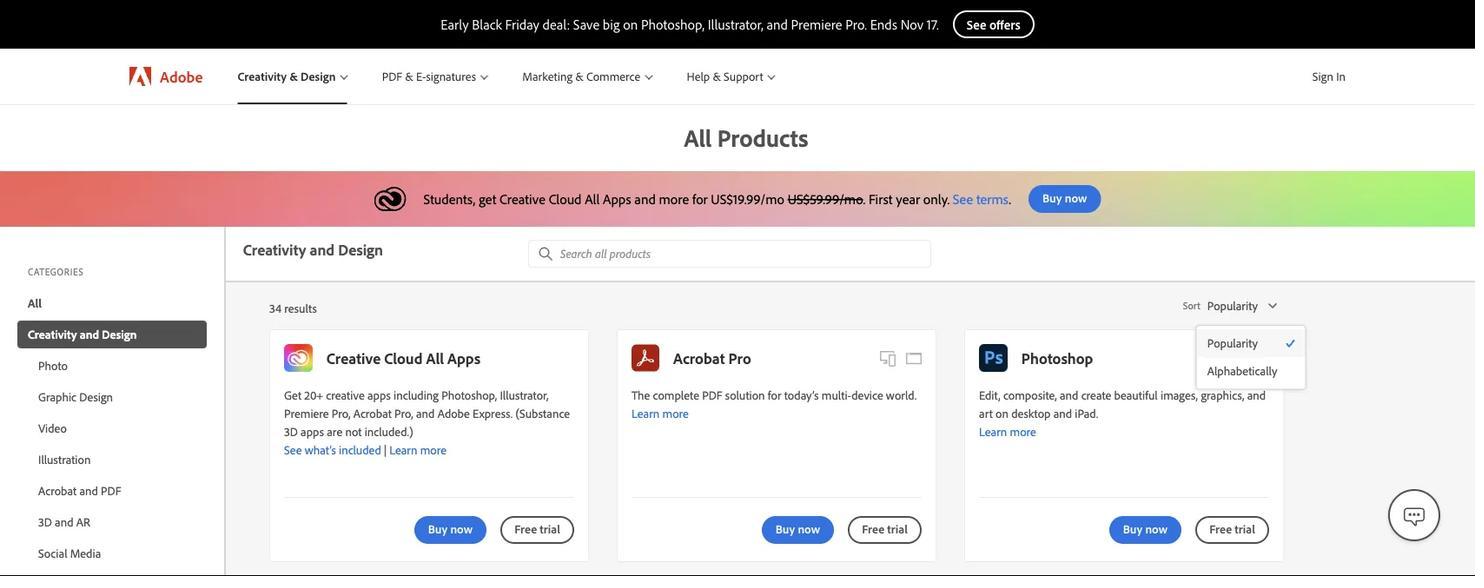 Task type: vqa. For each thing, say whether or not it's contained in the screenshot.
Simple Webinar
no



Task type: locate. For each thing, give the bounding box(es) containing it.
free for acrobat pro
[[862, 521, 885, 536]]

images,
[[1161, 387, 1198, 402]]

creative cloud all apps image
[[284, 344, 313, 372]]

trial for acrobat pro
[[887, 521, 908, 536]]

1 horizontal spatial see
[[953, 190, 973, 208]]

social
[[38, 546, 67, 561]]

0 vertical spatial on
[[623, 16, 638, 33]]

photoshop, inside get 20+ creative apps including photoshop, illustrator, premiere pro, acrobat pro, and adobe express. (substance 3d apps are not included.) see what's included | learn more
[[442, 387, 497, 402]]

including
[[394, 387, 439, 402]]

photoshop, up help in the left of the page
[[641, 16, 705, 33]]

0 vertical spatial creative
[[500, 190, 546, 208]]

see left the what's
[[284, 442, 302, 457]]

1 horizontal spatial for
[[768, 387, 782, 402]]

2 & from the left
[[405, 69, 413, 84]]

and
[[767, 16, 788, 33], [635, 190, 656, 208], [310, 240, 335, 259], [80, 327, 99, 342], [1060, 387, 1079, 402], [1247, 387, 1266, 402], [416, 405, 435, 421], [1054, 405, 1072, 421], [79, 483, 98, 498], [55, 514, 73, 530]]

acrobat for acrobat and pdf
[[38, 483, 77, 498]]

0 horizontal spatial apps
[[301, 424, 324, 439]]

products
[[717, 122, 808, 152]]

2 horizontal spatial free trial
[[1210, 521, 1256, 536]]

3d up "social"
[[38, 514, 52, 530]]

video
[[38, 421, 67, 436]]

photo link
[[17, 352, 207, 380]]

creativity and design tree item
[[17, 321, 207, 567]]

1 vertical spatial learn more link
[[979, 424, 1036, 439]]

0 horizontal spatial adobe
[[160, 66, 203, 86]]

1 horizontal spatial premiere
[[791, 16, 842, 33]]

3 free trial from the left
[[1210, 521, 1256, 536]]

ar
[[76, 514, 90, 530]]

0 vertical spatial premiere
[[791, 16, 842, 33]]

acrobat left pro
[[673, 348, 725, 368]]

all products
[[684, 122, 808, 152]]

1 horizontal spatial creativity and design
[[243, 240, 383, 259]]

learn down "art"
[[979, 424, 1007, 439]]

deal:
[[543, 16, 570, 33]]

1 vertical spatial acrobat
[[353, 405, 392, 421]]

see inside get 20+ creative apps including photoshop, illustrator, premiere pro, acrobat pro, and adobe express. (substance 3d apps are not included.) see what's included | learn more
[[284, 442, 302, 457]]

& inside dropdown button
[[289, 69, 298, 84]]

creativity and design
[[243, 240, 383, 259], [28, 327, 137, 342]]

illustration link
[[17, 446, 207, 474]]

us$19.99/mo
[[711, 190, 785, 208]]

0 vertical spatial see
[[953, 190, 973, 208]]

2 horizontal spatial learn
[[979, 424, 1007, 439]]

creativity & design button
[[220, 49, 365, 104]]

0 vertical spatial illustrator,
[[708, 16, 764, 33]]

composite,
[[1004, 387, 1057, 402]]

save
[[573, 16, 600, 33]]

3d
[[284, 424, 298, 439], [38, 514, 52, 530]]

0 vertical spatial learn
[[632, 405, 660, 421]]

cloud inside article
[[384, 348, 423, 368]]

1 horizontal spatial trial
[[887, 521, 908, 536]]

now inside acrobat pro article
[[798, 521, 820, 536]]

on right "big"
[[623, 16, 638, 33]]

pdf for the complete pdf solution for today's multi-device world. learn more
[[702, 387, 723, 402]]

all
[[684, 122, 712, 152], [585, 190, 600, 208], [28, 295, 42, 311], [426, 348, 444, 368]]

creative right get
[[500, 190, 546, 208]]

1 vertical spatial adobe
[[438, 405, 470, 421]]

now inside creative cloud all apps article
[[450, 521, 473, 536]]

acrobat up 3d and ar
[[38, 483, 77, 498]]

0 horizontal spatial on
[[623, 16, 638, 33]]

trial inside photoshop article
[[1235, 521, 1256, 536]]

2 vertical spatial pdf
[[101, 483, 121, 498]]

learn more link
[[632, 405, 689, 421], [979, 424, 1036, 439], [389, 442, 447, 457]]

0 horizontal spatial creativity and design
[[28, 327, 137, 342]]

for
[[692, 190, 708, 208], [768, 387, 782, 402]]

free trial inside photoshop article
[[1210, 521, 1256, 536]]

cloud right get
[[549, 190, 582, 208]]

free inside photoshop article
[[1210, 521, 1232, 536]]

1 free trial button from the left
[[501, 516, 574, 544]]

photoshop
[[1022, 348, 1093, 368]]

acrobat
[[673, 348, 725, 368], [353, 405, 392, 421], [38, 483, 77, 498]]

all inside "link"
[[28, 295, 42, 311]]

1 vertical spatial learn
[[979, 424, 1007, 439]]

2 horizontal spatial free trial button
[[1196, 516, 1270, 544]]

0 vertical spatial acrobat
[[673, 348, 725, 368]]

adobe link
[[112, 49, 220, 104]]

early
[[441, 16, 469, 33]]

free trial button for acrobat pro
[[848, 516, 922, 544]]

buy now button for acrobat pro
[[762, 516, 834, 544]]

marketing
[[522, 69, 573, 84]]

buy now for 'buy now' button for acrobat pro
[[776, 521, 820, 536]]

1 vertical spatial illustrator,
[[500, 387, 549, 402]]

pdf
[[382, 69, 402, 84], [702, 387, 723, 402], [101, 483, 121, 498]]

2 horizontal spatial buy now button
[[1109, 516, 1182, 544]]

apps up the what's
[[301, 424, 324, 439]]

illustrator, up express. (substance
[[500, 387, 549, 402]]

now inside photoshop article
[[1146, 521, 1168, 536]]

2 horizontal spatial free
[[1210, 521, 1232, 536]]

illustrator, inside get 20+ creative apps including photoshop, illustrator, premiere pro, acrobat pro, and adobe express. (substance 3d apps are not included.) see what's included | learn more
[[500, 387, 549, 402]]

2 vertical spatial learn more link
[[389, 442, 447, 457]]

0 vertical spatial learn more link
[[632, 405, 689, 421]]

tree
[[17, 258, 207, 576]]

0 vertical spatial 3d
[[284, 424, 298, 439]]

pro
[[729, 348, 751, 368]]

1 horizontal spatial apps
[[603, 190, 631, 208]]

now
[[1065, 190, 1087, 205], [450, 521, 473, 536], [798, 521, 820, 536], [1146, 521, 1168, 536]]

2 popularity from the top
[[1208, 335, 1258, 351]]

pro, down including
[[395, 405, 413, 421]]

apps inside article
[[448, 348, 481, 368]]

free trial button inside acrobat pro article
[[848, 516, 922, 544]]

0 vertical spatial apps
[[368, 387, 391, 402]]

buy now
[[1043, 190, 1087, 205], [428, 521, 473, 536], [776, 521, 820, 536], [1123, 521, 1168, 536]]

ipad.
[[1075, 405, 1098, 421]]

buy inside acrobat pro article
[[776, 521, 795, 536]]

on
[[623, 16, 638, 33], [996, 405, 1009, 421]]

free trial button for photoshop
[[1196, 516, 1270, 544]]

1 free from the left
[[515, 521, 537, 536]]

1 vertical spatial for
[[768, 387, 782, 402]]

apps
[[603, 190, 631, 208], [448, 348, 481, 368]]

buy now inside photoshop article
[[1123, 521, 1168, 536]]

2 vertical spatial learn
[[389, 442, 417, 457]]

1 horizontal spatial creative
[[500, 190, 546, 208]]

0 horizontal spatial apps
[[448, 348, 481, 368]]

design inside dropdown button
[[301, 69, 336, 84]]

1 vertical spatial on
[[996, 405, 1009, 421]]

for left "today's"
[[768, 387, 782, 402]]

creativity and design up results
[[243, 240, 383, 259]]

popularity button
[[1208, 292, 1277, 320]]

free inside acrobat pro article
[[862, 521, 885, 536]]

for left us$19.99/mo
[[692, 190, 708, 208]]

2 vertical spatial creativity
[[28, 327, 77, 342]]

pdf & e-signatures
[[382, 69, 476, 84]]

learn inside edit, composite, and create beautiful images, graphics, and art on desktop and ipad. learn more
[[979, 424, 1007, 439]]

0 horizontal spatial premiere
[[284, 405, 329, 421]]

0 horizontal spatial pro,
[[332, 405, 351, 421]]

buy now inside acrobat pro article
[[776, 521, 820, 536]]

apps right creative
[[368, 387, 391, 402]]

on right "art"
[[996, 405, 1009, 421]]

free trial
[[515, 521, 560, 536], [862, 521, 908, 536], [1210, 521, 1256, 536]]

1 horizontal spatial free trial button
[[848, 516, 922, 544]]

pro, down creative
[[332, 405, 351, 421]]

0 vertical spatial pdf
[[382, 69, 402, 84]]

free
[[515, 521, 537, 536], [862, 521, 885, 536], [1210, 521, 1232, 536]]

2 free trial button from the left
[[848, 516, 922, 544]]

photoshop, right including
[[442, 387, 497, 402]]

0 horizontal spatial see
[[284, 442, 302, 457]]

buy
[[1043, 190, 1062, 205], [428, 521, 448, 536], [776, 521, 795, 536], [1123, 521, 1143, 536]]

more down complete
[[663, 405, 689, 421]]

0 horizontal spatial pdf
[[101, 483, 121, 498]]

design
[[301, 69, 336, 84], [338, 240, 383, 259], [102, 327, 137, 342], [79, 389, 113, 404]]

0 horizontal spatial cloud
[[384, 348, 423, 368]]

free trial button inside creative cloud all apps article
[[501, 516, 574, 544]]

help
[[687, 69, 710, 84]]

3 free from the left
[[1210, 521, 1232, 536]]

4 & from the left
[[713, 69, 721, 84]]

illustrator,
[[708, 16, 764, 33], [500, 387, 549, 402]]

multi-
[[822, 387, 852, 402]]

us$59.99/mo
[[788, 190, 863, 208]]

0 horizontal spatial acrobat
[[38, 483, 77, 498]]

0 horizontal spatial trial
[[540, 521, 560, 536]]

more left us$19.99/mo
[[659, 190, 689, 208]]

2 vertical spatial acrobat
[[38, 483, 77, 498]]

0 horizontal spatial learn
[[389, 442, 417, 457]]

learn right |
[[389, 442, 417, 457]]

2 horizontal spatial pdf
[[702, 387, 723, 402]]

signatures
[[426, 69, 476, 84]]

creative cloud all apps link
[[284, 344, 481, 372]]

0 vertical spatial popularity
[[1208, 298, 1258, 313]]

pdf left solution
[[702, 387, 723, 402]]

1 vertical spatial creativity and design
[[28, 327, 137, 342]]

0 vertical spatial creativity and design
[[243, 240, 383, 259]]

0 horizontal spatial learn more link
[[389, 442, 447, 457]]

1 free trial from the left
[[515, 521, 560, 536]]

apps
[[368, 387, 391, 402], [301, 424, 324, 439]]

2 pro, from the left
[[395, 405, 413, 421]]

1 horizontal spatial .
[[1009, 190, 1011, 208]]

popularity right sort
[[1208, 298, 1258, 313]]

see what's included link
[[284, 442, 381, 457]]

sign in
[[1313, 69, 1346, 84]]

0 vertical spatial creativity
[[238, 69, 287, 84]]

free trial inside acrobat pro article
[[862, 521, 908, 536]]

more right |
[[420, 442, 447, 457]]

now for buy now link
[[1065, 190, 1087, 205]]

see right only.
[[953, 190, 973, 208]]

premiere down 20+
[[284, 405, 329, 421]]

3 & from the left
[[575, 69, 584, 84]]

free inside creative cloud all apps article
[[515, 521, 537, 536]]

0 horizontal spatial illustrator,
[[500, 387, 549, 402]]

1 vertical spatial photoshop,
[[442, 387, 497, 402]]

2 horizontal spatial learn more link
[[979, 424, 1036, 439]]

what's
[[305, 442, 336, 457]]

free trial button inside photoshop article
[[1196, 516, 1270, 544]]

popularity up alphabetically
[[1208, 335, 1258, 351]]

acrobat inside creativity and design tree
[[38, 483, 77, 498]]

0 horizontal spatial free trial button
[[501, 516, 574, 544]]

illustrator, up help & support popup button
[[708, 16, 764, 33]]

creative cloud all apps
[[327, 348, 481, 368]]

1 vertical spatial 3d
[[38, 514, 52, 530]]

creative inside article
[[327, 348, 381, 368]]

nov
[[901, 16, 924, 33]]

creativity and design inside tree item
[[28, 327, 137, 342]]

pro.
[[846, 16, 867, 33]]

2 horizontal spatial acrobat
[[673, 348, 725, 368]]

acrobat up included.)
[[353, 405, 392, 421]]

1 horizontal spatial learn more link
[[632, 405, 689, 421]]

1 vertical spatial creativity
[[243, 240, 306, 259]]

learn more link right |
[[389, 442, 447, 457]]

2 free from the left
[[862, 521, 885, 536]]

sort popularity
[[1183, 298, 1258, 313]]

photo
[[38, 358, 68, 373]]

0 horizontal spatial .
[[863, 190, 866, 208]]

1 horizontal spatial photoshop,
[[641, 16, 705, 33]]

buy inside creative cloud all apps article
[[428, 521, 448, 536]]

pdf for acrobat and pdf
[[101, 483, 121, 498]]

get 20+ creative apps including photoshop, illustrator, premiere pro, acrobat pro, and adobe express. (substance 3d apps are not included.) see what's included | learn more
[[284, 387, 570, 457]]

2 horizontal spatial trial
[[1235, 521, 1256, 536]]

learn more link down complete
[[632, 405, 689, 421]]

1 horizontal spatial 3d
[[284, 424, 298, 439]]

. left first
[[863, 190, 866, 208]]

photoshop,
[[641, 16, 705, 33], [442, 387, 497, 402]]

1 vertical spatial creative
[[327, 348, 381, 368]]

& inside 'dropdown button'
[[405, 69, 413, 84]]

1 & from the left
[[289, 69, 298, 84]]

0 vertical spatial photoshop,
[[641, 16, 705, 33]]

trial inside creative cloud all apps article
[[540, 521, 560, 536]]

1 horizontal spatial on
[[996, 405, 1009, 421]]

acrobat inside article
[[673, 348, 725, 368]]

3d and ar link
[[17, 508, 207, 536]]

more
[[659, 190, 689, 208], [663, 405, 689, 421], [1010, 424, 1036, 439], [420, 442, 447, 457]]

1 vertical spatial popularity
[[1208, 335, 1258, 351]]

0 vertical spatial apps
[[603, 190, 631, 208]]

pro,
[[332, 405, 351, 421], [395, 405, 413, 421]]

acrobat pro image
[[632, 344, 660, 372]]

art
[[979, 405, 993, 421]]

pdf inside creativity and design tree
[[101, 483, 121, 498]]

cloud up including
[[384, 348, 423, 368]]

2 buy now button from the left
[[762, 516, 834, 544]]

free trial for acrobat pro
[[862, 521, 908, 536]]

2 trial from the left
[[887, 521, 908, 536]]

free for photoshop
[[1210, 521, 1232, 536]]

all link
[[17, 289, 207, 317]]

media
[[70, 546, 101, 561]]

3d inside 'link'
[[38, 514, 52, 530]]

help & support button
[[670, 49, 792, 104]]

big
[[603, 16, 620, 33]]

1 vertical spatial premiere
[[284, 405, 329, 421]]

1 vertical spatial see
[[284, 442, 302, 457]]

learn more link down "art"
[[979, 424, 1036, 439]]

creative up creative
[[327, 348, 381, 368]]

creativity and design tree
[[17, 352, 207, 567]]

pdf left e-
[[382, 69, 402, 84]]

trial inside acrobat pro article
[[887, 521, 908, 536]]

3 buy now button from the left
[[1109, 516, 1182, 544]]

learn inside get 20+ creative apps including photoshop, illustrator, premiere pro, acrobat pro, and adobe express. (substance 3d apps are not included.) see what's included | learn more
[[389, 442, 417, 457]]

adobe inside get 20+ creative apps including photoshop, illustrator, premiere pro, acrobat pro, and adobe express. (substance 3d apps are not included.) see what's included | learn more
[[438, 405, 470, 421]]

1 horizontal spatial pro,
[[395, 405, 413, 421]]

learn
[[632, 405, 660, 421], [979, 424, 1007, 439], [389, 442, 417, 457]]

see
[[953, 190, 973, 208], [284, 442, 302, 457]]

1 horizontal spatial buy now button
[[762, 516, 834, 544]]

the complete pdf solution for today's multi-device world. learn more
[[632, 387, 917, 421]]

photoshop article
[[965, 329, 1284, 562]]

premiere left "pro."
[[791, 16, 842, 33]]

0 horizontal spatial photoshop,
[[442, 387, 497, 402]]

creativity inside dropdown button
[[238, 69, 287, 84]]

0 horizontal spatial 3d
[[38, 514, 52, 530]]

1 horizontal spatial acrobat
[[353, 405, 392, 421]]

0 horizontal spatial for
[[692, 190, 708, 208]]

get
[[284, 387, 302, 402]]

learn down the
[[632, 405, 660, 421]]

on inside edit, composite, and create beautiful images, graphics, and art on desktop and ipad. learn more
[[996, 405, 1009, 421]]

0 horizontal spatial free trial
[[515, 521, 560, 536]]

commerce
[[586, 69, 641, 84]]

all inside article
[[426, 348, 444, 368]]

3 free trial button from the left
[[1196, 516, 1270, 544]]

desktop
[[1012, 405, 1051, 421]]

premiere inside get 20+ creative apps including photoshop, illustrator, premiere pro, acrobat pro, and adobe express. (substance 3d apps are not included.) see what's included | learn more
[[284, 405, 329, 421]]

more down desktop
[[1010, 424, 1036, 439]]

0 horizontal spatial free
[[515, 521, 537, 536]]

learn more link for acrobat pro
[[632, 405, 689, 421]]

0 vertical spatial cloud
[[549, 190, 582, 208]]

0 vertical spatial adobe
[[160, 66, 203, 86]]

pdf down illustration link
[[101, 483, 121, 498]]

0 horizontal spatial creative
[[327, 348, 381, 368]]

1 vertical spatial cloud
[[384, 348, 423, 368]]

popularity
[[1208, 298, 1258, 313], [1208, 335, 1258, 351]]

pdf inside "the complete pdf solution for today's multi-device world. learn more"
[[702, 387, 723, 402]]

. left buy now link
[[1009, 190, 1011, 208]]

3d down get at left
[[284, 424, 298, 439]]

0 horizontal spatial buy now button
[[414, 516, 487, 544]]

creativity and design link
[[17, 321, 207, 348]]

3 trial from the left
[[1235, 521, 1256, 536]]

1 trial from the left
[[540, 521, 560, 536]]

1 horizontal spatial free
[[862, 521, 885, 536]]

& for help
[[713, 69, 721, 84]]

black
[[472, 16, 502, 33]]

1 horizontal spatial learn
[[632, 405, 660, 421]]

1 vertical spatial pdf
[[702, 387, 723, 402]]

2 free trial from the left
[[862, 521, 908, 536]]

1 horizontal spatial pdf
[[382, 69, 402, 84]]

creativity and design up photo
[[28, 327, 137, 342]]

1 horizontal spatial free trial
[[862, 521, 908, 536]]

1 horizontal spatial adobe
[[438, 405, 470, 421]]

buy now inside creative cloud all apps article
[[428, 521, 473, 536]]

1 vertical spatial apps
[[448, 348, 481, 368]]



Task type: describe. For each thing, give the bounding box(es) containing it.
friday
[[505, 16, 540, 33]]

buy now for buy now link
[[1043, 190, 1087, 205]]

graphic design link
[[17, 383, 207, 411]]

see terms link
[[953, 190, 1009, 208]]

20+
[[304, 387, 323, 402]]

more inside get 20+ creative apps including photoshop, illustrator, premiere pro, acrobat pro, and adobe express. (substance 3d apps are not included.) see what's included | learn more
[[420, 442, 447, 457]]

17.
[[927, 16, 939, 33]]

social media
[[38, 546, 101, 561]]

edit, composite, and create beautiful images, graphics, and art on desktop and ipad. learn more
[[979, 387, 1266, 439]]

world.
[[886, 387, 917, 402]]

2 . from the left
[[1009, 190, 1011, 208]]

terms
[[977, 190, 1009, 208]]

& for pdf
[[405, 69, 413, 84]]

photoshop link
[[979, 344, 1093, 372]]

creativity inside tree item
[[28, 327, 77, 342]]

support
[[724, 69, 763, 84]]

1 horizontal spatial illustrator,
[[708, 16, 764, 33]]

marketing & commerce button
[[505, 49, 670, 104]]

learn more link for photoshop
[[979, 424, 1036, 439]]

and inside 'link'
[[55, 514, 73, 530]]

photoshop image
[[979, 344, 1008, 372]]

buy inside photoshop article
[[1123, 521, 1143, 536]]

in
[[1337, 69, 1346, 84]]

help & support
[[687, 69, 763, 84]]

graphic
[[38, 389, 76, 404]]

ends
[[870, 16, 898, 33]]

express. (substance
[[473, 405, 570, 421]]

illustration
[[38, 452, 91, 467]]

& for marketing
[[575, 69, 584, 84]]

for inside "the complete pdf solution for today's multi-device world. learn more"
[[768, 387, 782, 402]]

categories
[[28, 266, 84, 278]]

only.
[[923, 190, 950, 208]]

students, get creative cloud all apps and more for us$19.99/mo us$59.99/mo . first year only. see terms .
[[424, 190, 1011, 208]]

creative
[[326, 387, 365, 402]]

free trial for photoshop
[[1210, 521, 1256, 536]]

video link
[[17, 414, 207, 442]]

popularity inside list box
[[1208, 335, 1258, 351]]

alphabetically
[[1208, 363, 1278, 379]]

included
[[339, 442, 381, 457]]

3d and ar
[[38, 514, 90, 530]]

are
[[327, 424, 343, 439]]

e-
[[416, 69, 426, 84]]

beautiful
[[1114, 387, 1158, 402]]

solution
[[725, 387, 765, 402]]

get
[[479, 190, 496, 208]]

3d inside get 20+ creative apps including photoshop, illustrator, premiere pro, acrobat pro, and adobe express. (substance 3d apps are not included.) see what's included | learn more
[[284, 424, 298, 439]]

|
[[384, 442, 387, 457]]

sort
[[1183, 299, 1201, 312]]

trial for photoshop
[[1235, 521, 1256, 536]]

creative cloud image
[[374, 187, 406, 211]]

& for creativity
[[289, 69, 298, 84]]

results
[[284, 300, 317, 315]]

buy now link
[[1029, 185, 1101, 213]]

now for 'buy now' button for acrobat pro
[[798, 521, 820, 536]]

complete
[[653, 387, 699, 402]]

first
[[869, 190, 893, 208]]

sign
[[1313, 69, 1334, 84]]

today's
[[784, 387, 819, 402]]

1 . from the left
[[863, 190, 866, 208]]

buy now for first 'buy now' button from left
[[428, 521, 473, 536]]

year
[[896, 190, 920, 208]]

pdf & e-signatures button
[[365, 49, 505, 104]]

1 pro, from the left
[[332, 405, 351, 421]]

acrobat pro link
[[632, 344, 751, 372]]

the
[[632, 387, 650, 402]]

now for 'buy now' button associated with photoshop
[[1146, 521, 1168, 536]]

design inside tree
[[79, 389, 113, 404]]

1 horizontal spatial cloud
[[549, 190, 582, 208]]

free trial inside creative cloud all apps article
[[515, 521, 560, 536]]

learn inside "the complete pdf solution for today's multi-device world. learn more"
[[632, 405, 660, 421]]

sign in button
[[1309, 62, 1349, 91]]

acrobat and pdf link
[[17, 477, 207, 505]]

popularity list box
[[1197, 329, 1306, 385]]

acrobat for acrobat pro
[[673, 348, 725, 368]]

1 horizontal spatial apps
[[368, 387, 391, 402]]

1 vertical spatial apps
[[301, 424, 324, 439]]

create
[[1082, 387, 1112, 402]]

0 vertical spatial for
[[692, 190, 708, 208]]

graphic design
[[38, 389, 113, 404]]

edit,
[[979, 387, 1001, 402]]

acrobat pro
[[673, 348, 751, 368]]

buy now for 'buy now' button associated with photoshop
[[1123, 521, 1168, 536]]

34 results
[[269, 300, 317, 315]]

students,
[[424, 190, 475, 208]]

tree containing all
[[17, 258, 207, 576]]

creative cloud all apps article
[[269, 329, 589, 562]]

not
[[345, 424, 362, 439]]

early black friday deal: save big on photoshop, illustrator, and premiere pro. ends nov 17.
[[441, 16, 939, 33]]

acrobat pro article
[[617, 329, 937, 562]]

acrobat and pdf
[[38, 483, 121, 498]]

buy now button for photoshop
[[1109, 516, 1182, 544]]

Search all products search field
[[528, 240, 931, 268]]

34
[[269, 300, 281, 315]]

pdf inside 'dropdown button'
[[382, 69, 402, 84]]

more inside edit, composite, and create beautiful images, graphics, and art on desktop and ipad. learn more
[[1010, 424, 1036, 439]]

device
[[852, 387, 883, 402]]

1 popularity from the top
[[1208, 298, 1258, 313]]

and inside get 20+ creative apps including photoshop, illustrator, premiere pro, acrobat pro, and adobe express. (substance 3d apps are not included.) see what's included | learn more
[[416, 405, 435, 421]]

social media link
[[17, 540, 207, 567]]

creativity & design
[[238, 69, 336, 84]]

included.)
[[365, 424, 413, 439]]

acrobat inside get 20+ creative apps including photoshop, illustrator, premiere pro, acrobat pro, and adobe express. (substance 3d apps are not included.) see what's included | learn more
[[353, 405, 392, 421]]

more inside "the complete pdf solution for today's multi-device world. learn more"
[[663, 405, 689, 421]]

1 buy now button from the left
[[414, 516, 487, 544]]

now for first 'buy now' button from left
[[450, 521, 473, 536]]



